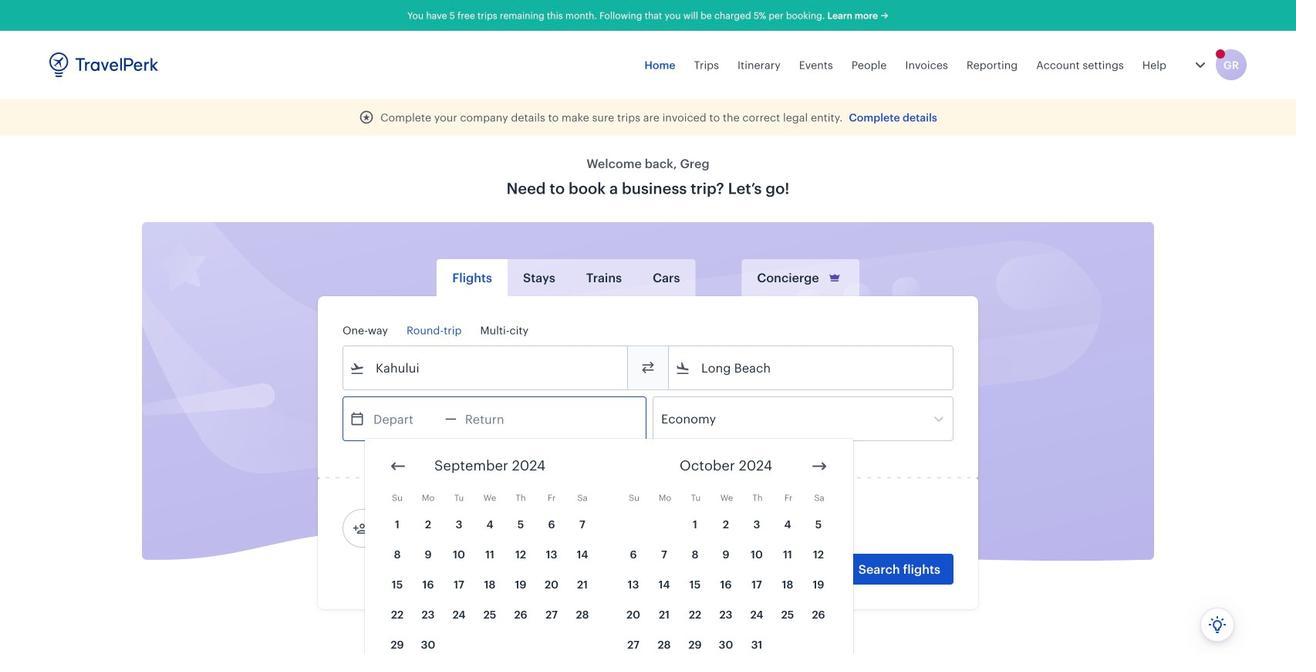 Task type: locate. For each thing, give the bounding box(es) containing it.
Return text field
[[457, 397, 537, 441]]

Depart text field
[[365, 397, 445, 441]]

To search field
[[691, 356, 933, 380]]

calendar application
[[365, 439, 1297, 654]]



Task type: describe. For each thing, give the bounding box(es) containing it.
move backward to switch to the previous month. image
[[389, 457, 407, 476]]

From search field
[[365, 356, 607, 380]]

move forward to switch to the next month. image
[[810, 457, 829, 476]]

Add first traveler search field
[[368, 516, 529, 541]]



